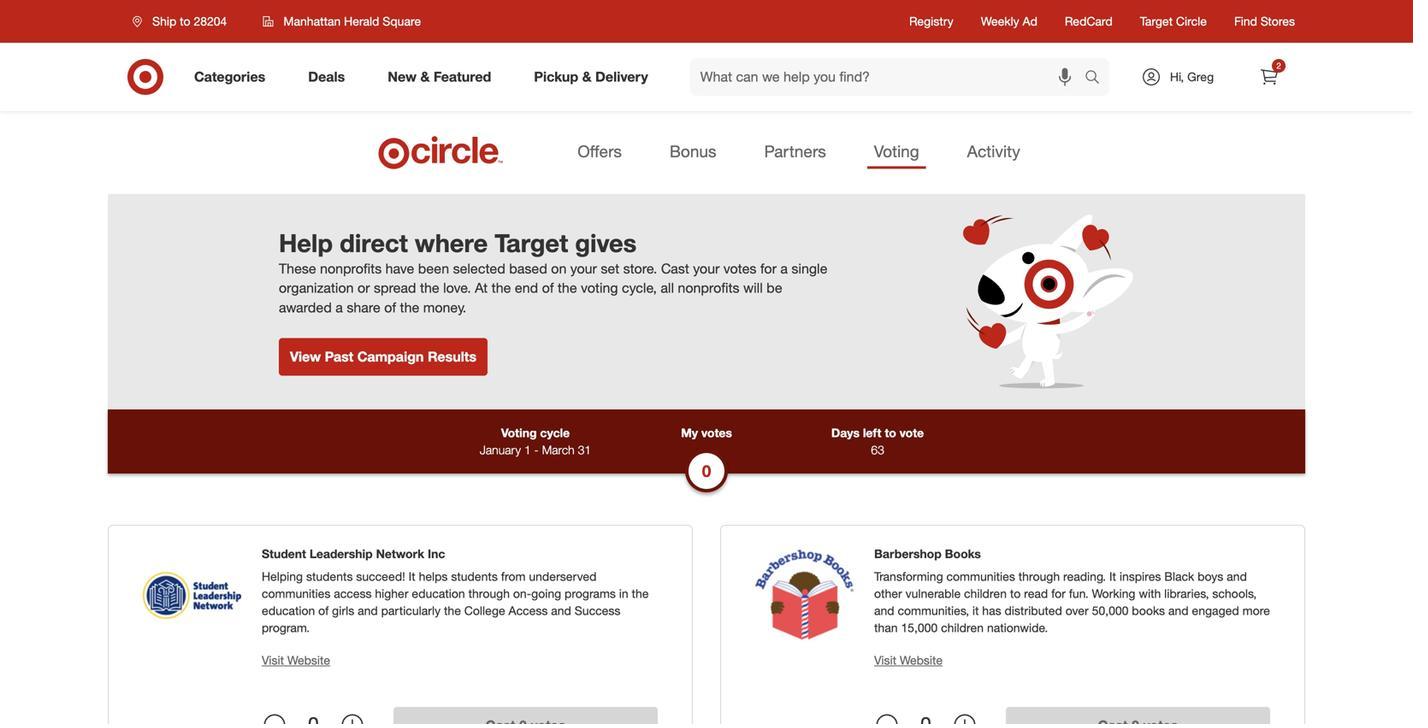 Task type: describe. For each thing, give the bounding box(es) containing it.
through inside barbershop books transforming communities through reading.  it inspires black boys and other vulnerable children to read for fun. working with libraries, schools, and communities, it has distributed over 50,000 books and engaged more than 15,000 children nationwide.
[[1019, 569, 1060, 584]]

barbershop books transforming communities through reading.  it inspires black boys and other vulnerable children to read for fun. working with libraries, schools, and communities, it has distributed over 50,000 books and engaged more than 15,000 children nationwide.
[[875, 547, 1271, 636]]

voting for voting
[[874, 142, 920, 161]]

weekly ad link
[[981, 13, 1038, 30]]

based
[[509, 260, 548, 277]]

vulnerable
[[906, 587, 961, 602]]

stores
[[1261, 14, 1296, 29]]

to inside dropdown button
[[180, 14, 190, 29]]

for inside "help direct where target gives these nonprofits have been selected based on your set store. cast your votes for a single organization or spread the love. at the end of the voting cycle, all nonprofits will be awarded a share of the money."
[[761, 260, 777, 277]]

view
[[290, 349, 321, 365]]

set
[[601, 260, 620, 277]]

inspires
[[1120, 569, 1162, 584]]

hi, greg
[[1171, 69, 1214, 84]]

1 your from the left
[[571, 260, 597, 277]]

for inside barbershop books transforming communities through reading.  it inspires black boys and other vulnerable children to read for fun. working with libraries, schools, and communities, it has distributed over 50,000 books and engaged more than 15,000 children nationwide.
[[1052, 587, 1066, 602]]

distributed
[[1005, 604, 1063, 619]]

visit for helping students succeed!  it helps students from underserved communities access higher education through on-going programs in the education of girls and particularly the college access and success program.
[[262, 653, 284, 668]]

target inside "help direct where target gives these nonprofits have been selected based on your set store. cast your votes for a single organization or spread the love. at the end of the voting cycle, all nonprofits will be awarded a share of the money."
[[495, 228, 568, 259]]

15,000
[[901, 621, 938, 636]]

has
[[983, 604, 1002, 619]]

to inside the days left to vote 63
[[885, 426, 897, 441]]

and down the going
[[551, 604, 572, 619]]

search button
[[1077, 58, 1119, 99]]

help direct where target gives these nonprofits have been selected based on your set store. cast your votes for a single organization or spread the love. at the end of the voting cycle, all nonprofits will be awarded a share of the money.
[[279, 228, 828, 316]]

find stores link
[[1235, 13, 1296, 30]]

find stores
[[1235, 14, 1296, 29]]

hi,
[[1171, 69, 1184, 84]]

libraries,
[[1165, 587, 1210, 602]]

cast
[[661, 260, 690, 277]]

on-
[[513, 587, 532, 602]]

the down on
[[558, 280, 577, 297]]

offers
[[578, 142, 622, 161]]

at
[[475, 280, 488, 297]]

will
[[744, 280, 763, 297]]

partners
[[765, 142, 826, 161]]

0 vertical spatial children
[[964, 587, 1007, 602]]

college
[[464, 604, 505, 619]]

voting for voting cycle january 1 - march 31
[[501, 426, 537, 441]]

gives
[[575, 228, 637, 259]]

read
[[1024, 587, 1048, 602]]

new & featured
[[388, 69, 491, 85]]

and up the than
[[875, 604, 895, 619]]

access
[[509, 604, 548, 619]]

transforming
[[875, 569, 944, 584]]

share
[[347, 300, 381, 316]]

campaign
[[357, 349, 424, 365]]

deals link
[[294, 58, 366, 96]]

fun.
[[1069, 587, 1089, 602]]

march
[[542, 443, 575, 458]]

be
[[767, 280, 783, 297]]

student leadership network inc helping students succeed!  it helps students from underserved communities access higher education through on-going programs in the education of girls and particularly the college access and success program.
[[262, 547, 649, 636]]

spread
[[374, 280, 416, 297]]

find
[[1235, 14, 1258, 29]]

activity
[[968, 142, 1021, 161]]

0 vertical spatial a
[[781, 260, 788, 277]]

reading.
[[1064, 569, 1107, 584]]

square
[[383, 14, 421, 29]]

offers link
[[571, 136, 629, 169]]

higher
[[375, 587, 409, 602]]

visit website for student leadership network inc helping students succeed!  it helps students from underserved communities access higher education through on-going programs in the education of girls and particularly the college access and success program.
[[262, 653, 330, 668]]

than
[[875, 621, 898, 636]]

categories link
[[180, 58, 287, 96]]

in
[[619, 587, 629, 602]]

1 vertical spatial children
[[941, 621, 984, 636]]

end
[[515, 280, 538, 297]]

my
[[681, 426, 698, 441]]

it inside barbershop books transforming communities through reading.  it inspires black boys and other vulnerable children to read for fun. working with libraries, schools, and communities, it has distributed over 50,000 books and engaged more than 15,000 children nationwide.
[[1110, 569, 1117, 584]]

store.
[[623, 260, 658, 277]]

money.
[[423, 300, 467, 316]]

more
[[1243, 604, 1271, 619]]

of inside the student leadership network inc helping students succeed!  it helps students from underserved communities access higher education through on-going programs in the education of girls and particularly the college access and success program.
[[318, 604, 329, 619]]

january
[[480, 443, 521, 458]]

to inside barbershop books transforming communities through reading.  it inspires black boys and other vulnerable children to read for fun. working with libraries, schools, and communities, it has distributed over 50,000 books and engaged more than 15,000 children nationwide.
[[1011, 587, 1021, 602]]

ship to 28204
[[152, 14, 227, 29]]

awarded
[[279, 300, 332, 316]]

& for new
[[421, 69, 430, 85]]

1 vertical spatial a
[[336, 300, 343, 316]]

pickup & delivery link
[[520, 58, 670, 96]]

circle
[[1177, 14, 1207, 29]]

manhattan
[[284, 14, 341, 29]]

communities,
[[898, 604, 970, 619]]

redcard
[[1065, 14, 1113, 29]]

0 horizontal spatial education
[[262, 604, 315, 619]]

1
[[524, 443, 531, 458]]

cycle
[[540, 426, 570, 441]]

the right in
[[632, 587, 649, 602]]

voting link
[[868, 136, 926, 169]]

weekly
[[981, 14, 1020, 29]]

helps
[[419, 569, 448, 584]]

going
[[532, 587, 562, 602]]

the down spread on the top left
[[400, 300, 420, 316]]

1 vertical spatial votes
[[702, 426, 732, 441]]

registry
[[910, 14, 954, 29]]

weekly ad
[[981, 14, 1038, 29]]

black
[[1165, 569, 1195, 584]]



Task type: vqa. For each thing, say whether or not it's contained in the screenshot.
rightmost the Target
yes



Task type: locate. For each thing, give the bounding box(es) containing it.
-
[[534, 443, 539, 458]]

visit down program.
[[262, 653, 284, 668]]

0 horizontal spatial visit website link
[[262, 653, 330, 668]]

your right cast
[[693, 260, 720, 277]]

these
[[279, 260, 316, 277]]

manhattan herald square button
[[252, 6, 432, 37]]

access
[[334, 587, 372, 602]]

results
[[428, 349, 477, 365]]

1 horizontal spatial for
[[1052, 587, 1066, 602]]

target circle
[[1140, 14, 1207, 29]]

0 horizontal spatial of
[[318, 604, 329, 619]]

education
[[412, 587, 465, 602], [262, 604, 315, 619]]

network
[[376, 547, 425, 562]]

website down program.
[[287, 653, 330, 668]]

2 visit website link from the left
[[875, 653, 943, 668]]

voting inside the voting cycle january 1 - march 31
[[501, 426, 537, 441]]

0 horizontal spatial communities
[[262, 587, 331, 602]]

0 horizontal spatial nonprofits
[[320, 260, 382, 277]]

1 vertical spatial nonprofits
[[678, 280, 740, 297]]

0 vertical spatial to
[[180, 14, 190, 29]]

votes up the will
[[724, 260, 757, 277]]

1 vertical spatial for
[[1052, 587, 1066, 602]]

education down "helps"
[[412, 587, 465, 602]]

website down 15,000
[[900, 653, 943, 668]]

selected
[[453, 260, 506, 277]]

books
[[1132, 604, 1166, 619]]

2 link
[[1251, 58, 1289, 96]]

a left share
[[336, 300, 343, 316]]

single
[[792, 260, 828, 277]]

organization
[[279, 280, 354, 297]]

0 horizontal spatial a
[[336, 300, 343, 316]]

visit website down 15,000
[[875, 653, 943, 668]]

1 horizontal spatial target
[[1140, 14, 1173, 29]]

target
[[1140, 14, 1173, 29], [495, 228, 568, 259]]

of
[[542, 280, 554, 297], [384, 300, 396, 316], [318, 604, 329, 619]]

of left "girls"
[[318, 604, 329, 619]]

1 horizontal spatial communities
[[947, 569, 1016, 584]]

pickup
[[534, 69, 579, 85]]

it inside the student leadership network inc helping students succeed!  it helps students from underserved communities access higher education through on-going programs in the education of girls and particularly the college access and success program.
[[409, 569, 416, 584]]

for
[[761, 260, 777, 277], [1052, 587, 1066, 602]]

days
[[832, 426, 860, 441]]

barbershop
[[875, 547, 942, 562]]

2 website from the left
[[900, 653, 943, 668]]

1 horizontal spatial students
[[451, 569, 498, 584]]

2 visit website from the left
[[875, 653, 943, 668]]

1 horizontal spatial visit website
[[875, 653, 943, 668]]

visit website link down 15,000
[[875, 653, 943, 668]]

students down leadership
[[306, 569, 353, 584]]

1 vertical spatial education
[[262, 604, 315, 619]]

website
[[287, 653, 330, 668], [900, 653, 943, 668]]

have
[[386, 260, 414, 277]]

through inside the student leadership network inc helping students succeed!  it helps students from underserved communities access higher education through on-going programs in the education of girls and particularly the college access and success program.
[[469, 587, 510, 602]]

What can we help you find? suggestions appear below search field
[[690, 58, 1089, 96]]

target inside target circle "link"
[[1140, 14, 1173, 29]]

1 vertical spatial through
[[469, 587, 510, 602]]

redcard link
[[1065, 13, 1113, 30]]

the down the been at top left
[[420, 280, 440, 297]]

1 it from the left
[[409, 569, 416, 584]]

it left "helps"
[[409, 569, 416, 584]]

voting up 1
[[501, 426, 537, 441]]

activity link
[[961, 136, 1028, 169]]

2 vertical spatial of
[[318, 604, 329, 619]]

2 visit from the left
[[875, 653, 897, 668]]

to left read
[[1011, 587, 1021, 602]]

your right on
[[571, 260, 597, 277]]

helping
[[262, 569, 303, 584]]

1 visit website link from the left
[[262, 653, 330, 668]]

and up schools,
[[1227, 569, 1247, 584]]

categories
[[194, 69, 265, 85]]

0 vertical spatial target
[[1140, 14, 1173, 29]]

communities inside the student leadership network inc helping students succeed!  it helps students from underserved communities access higher education through on-going programs in the education of girls and particularly the college access and success program.
[[262, 587, 331, 602]]

education up program.
[[262, 604, 315, 619]]

delivery
[[596, 69, 648, 85]]

31
[[578, 443, 591, 458]]

visit down the than
[[875, 653, 897, 668]]

ad
[[1023, 14, 1038, 29]]

it
[[409, 569, 416, 584], [1110, 569, 1117, 584]]

2 horizontal spatial of
[[542, 280, 554, 297]]

2 your from the left
[[693, 260, 720, 277]]

working
[[1092, 587, 1136, 602]]

for left fun.
[[1052, 587, 1066, 602]]

for up be on the right
[[761, 260, 777, 277]]

program.
[[262, 621, 310, 636]]

& inside 'link'
[[421, 69, 430, 85]]

1 horizontal spatial through
[[1019, 569, 1060, 584]]

0 vertical spatial of
[[542, 280, 554, 297]]

0 vertical spatial votes
[[724, 260, 757, 277]]

view past campaign results link
[[279, 338, 488, 376]]

search
[[1077, 70, 1119, 87]]

ship
[[152, 14, 177, 29]]

bonus link
[[663, 136, 723, 169]]

featured
[[434, 69, 491, 85]]

0 horizontal spatial it
[[409, 569, 416, 584]]

1 vertical spatial communities
[[262, 587, 331, 602]]

1 vertical spatial target
[[495, 228, 568, 259]]

0 vertical spatial through
[[1019, 569, 1060, 584]]

1 vertical spatial of
[[384, 300, 396, 316]]

1 visit website from the left
[[262, 653, 330, 668]]

2 it from the left
[[1110, 569, 1117, 584]]

other
[[875, 587, 903, 602]]

voting down what can we help you find? suggestions appear below 'search field'
[[874, 142, 920, 161]]

view past campaign results
[[290, 349, 477, 365]]

inc
[[428, 547, 445, 562]]

through up read
[[1019, 569, 1060, 584]]

0 vertical spatial for
[[761, 260, 777, 277]]

1 horizontal spatial education
[[412, 587, 465, 602]]

0 horizontal spatial through
[[469, 587, 510, 602]]

1 & from the left
[[421, 69, 430, 85]]

from
[[501, 569, 526, 584]]

0 horizontal spatial your
[[571, 260, 597, 277]]

the
[[420, 280, 440, 297], [492, 280, 511, 297], [558, 280, 577, 297], [400, 300, 420, 316], [632, 587, 649, 602], [444, 604, 461, 619]]

children up has
[[964, 587, 1007, 602]]

of right end
[[542, 280, 554, 297]]

visit for transforming communities through reading.  it inspires black boys and other vulnerable children to read for fun. working with libraries, schools, and communities, it has distributed over 50,000 books and engaged more than 15,000 children nationwide.
[[875, 653, 897, 668]]

2 students from the left
[[451, 569, 498, 584]]

1 horizontal spatial to
[[885, 426, 897, 441]]

through up college
[[469, 587, 510, 602]]

visit
[[262, 653, 284, 668], [875, 653, 897, 668]]

it up the working
[[1110, 569, 1117, 584]]

1 website from the left
[[287, 653, 330, 668]]

left
[[863, 426, 882, 441]]

nonprofits up or
[[320, 260, 382, 277]]

target circle link
[[1140, 13, 1207, 30]]

1 horizontal spatial your
[[693, 260, 720, 277]]

nonprofits down cast
[[678, 280, 740, 297]]

visit website link for barbershop books transforming communities through reading.  it inspires black boys and other vulnerable children to read for fun. working with libraries, schools, and communities, it has distributed over 50,000 books and engaged more than 15,000 children nationwide.
[[875, 653, 943, 668]]

cycle,
[[622, 280, 657, 297]]

1 horizontal spatial website
[[900, 653, 943, 668]]

partners link
[[758, 136, 833, 169]]

votes inside "help direct where target gives these nonprofits have been selected based on your set store. cast your votes for a single organization or spread the love. at the end of the voting cycle, all nonprofits will be awarded a share of the money."
[[724, 260, 757, 277]]

it
[[973, 604, 979, 619]]

past
[[325, 349, 354, 365]]

voting
[[874, 142, 920, 161], [501, 426, 537, 441]]

website for of
[[287, 653, 330, 668]]

0 horizontal spatial website
[[287, 653, 330, 668]]

votes
[[724, 260, 757, 277], [702, 426, 732, 441]]

& right new
[[421, 69, 430, 85]]

students up college
[[451, 569, 498, 584]]

0 horizontal spatial voting
[[501, 426, 537, 441]]

2 & from the left
[[582, 69, 592, 85]]

and down access
[[358, 604, 378, 619]]

2 horizontal spatial to
[[1011, 587, 1021, 602]]

herald
[[344, 14, 379, 29]]

1 horizontal spatial nonprofits
[[678, 280, 740, 297]]

voting cycle january 1 - march 31
[[480, 426, 591, 458]]

63
[[871, 443, 885, 458]]

visit website for barbershop books transforming communities through reading.  it inspires black boys and other vulnerable children to read for fun. working with libraries, schools, and communities, it has distributed over 50,000 books and engaged more than 15,000 children nationwide.
[[875, 653, 943, 668]]

2 vertical spatial to
[[1011, 587, 1021, 602]]

to right ship
[[180, 14, 190, 29]]

1 horizontal spatial of
[[384, 300, 396, 316]]

0 horizontal spatial visit website
[[262, 653, 330, 668]]

0 horizontal spatial students
[[306, 569, 353, 584]]

of down spread on the top left
[[384, 300, 396, 316]]

visit website down program.
[[262, 653, 330, 668]]

success
[[575, 604, 621, 619]]

all
[[661, 280, 674, 297]]

communities inside barbershop books transforming communities through reading.  it inspires black boys and other vulnerable children to read for fun. working with libraries, schools, and communities, it has distributed over 50,000 books and engaged more than 15,000 children nationwide.
[[947, 569, 1016, 584]]

children
[[964, 587, 1007, 602], [941, 621, 984, 636]]

visit website link down program.
[[262, 653, 330, 668]]

0 horizontal spatial target
[[495, 228, 568, 259]]

a up be on the right
[[781, 260, 788, 277]]

1 students from the left
[[306, 569, 353, 584]]

on
[[551, 260, 567, 277]]

or
[[358, 280, 370, 297]]

communities down books at the bottom right of the page
[[947, 569, 1016, 584]]

0 horizontal spatial for
[[761, 260, 777, 277]]

0 horizontal spatial to
[[180, 14, 190, 29]]

the left college
[[444, 604, 461, 619]]

votes right my
[[702, 426, 732, 441]]

target up based
[[495, 228, 568, 259]]

pickup & delivery
[[534, 69, 648, 85]]

and
[[1227, 569, 1247, 584], [358, 604, 378, 619], [551, 604, 572, 619], [875, 604, 895, 619], [1169, 604, 1189, 619]]

ship to 28204 button
[[122, 6, 245, 37]]

days left to vote 63
[[832, 426, 924, 458]]

target left the circle
[[1140, 14, 1173, 29]]

0 vertical spatial nonprofits
[[320, 260, 382, 277]]

& for pickup
[[582, 69, 592, 85]]

0 horizontal spatial &
[[421, 69, 430, 85]]

1 horizontal spatial visit website link
[[875, 653, 943, 668]]

2
[[1277, 60, 1282, 71]]

target circle logo image
[[376, 135, 506, 171]]

through
[[1019, 569, 1060, 584], [469, 587, 510, 602]]

visit website
[[262, 653, 330, 668], [875, 653, 943, 668]]

love.
[[443, 280, 471, 297]]

& right the pickup
[[582, 69, 592, 85]]

1 horizontal spatial visit
[[875, 653, 897, 668]]

1 horizontal spatial it
[[1110, 569, 1117, 584]]

0 horizontal spatial visit
[[262, 653, 284, 668]]

to right left
[[885, 426, 897, 441]]

and down libraries,
[[1169, 604, 1189, 619]]

0 vertical spatial education
[[412, 587, 465, 602]]

with
[[1139, 587, 1161, 602]]

manhattan herald square
[[284, 14, 421, 29]]

website for communities,
[[900, 653, 943, 668]]

programs
[[565, 587, 616, 602]]

0 vertical spatial voting
[[874, 142, 920, 161]]

voting
[[581, 280, 618, 297]]

boys
[[1198, 569, 1224, 584]]

1 vertical spatial to
[[885, 426, 897, 441]]

1 vertical spatial voting
[[501, 426, 537, 441]]

children down it
[[941, 621, 984, 636]]

my votes
[[681, 426, 732, 441]]

1 visit from the left
[[262, 653, 284, 668]]

schools,
[[1213, 587, 1257, 602]]

the right at
[[492, 280, 511, 297]]

communities down 'helping'
[[262, 587, 331, 602]]

1 horizontal spatial voting
[[874, 142, 920, 161]]

visit website link for student leadership network inc helping students succeed!  it helps students from underserved communities access higher education through on-going programs in the education of girls and particularly the college access and success program.
[[262, 653, 330, 668]]

0 vertical spatial communities
[[947, 569, 1016, 584]]

been
[[418, 260, 449, 277]]

1 horizontal spatial &
[[582, 69, 592, 85]]

0
[[702, 462, 711, 481]]

1 horizontal spatial a
[[781, 260, 788, 277]]

bonus
[[670, 142, 717, 161]]



